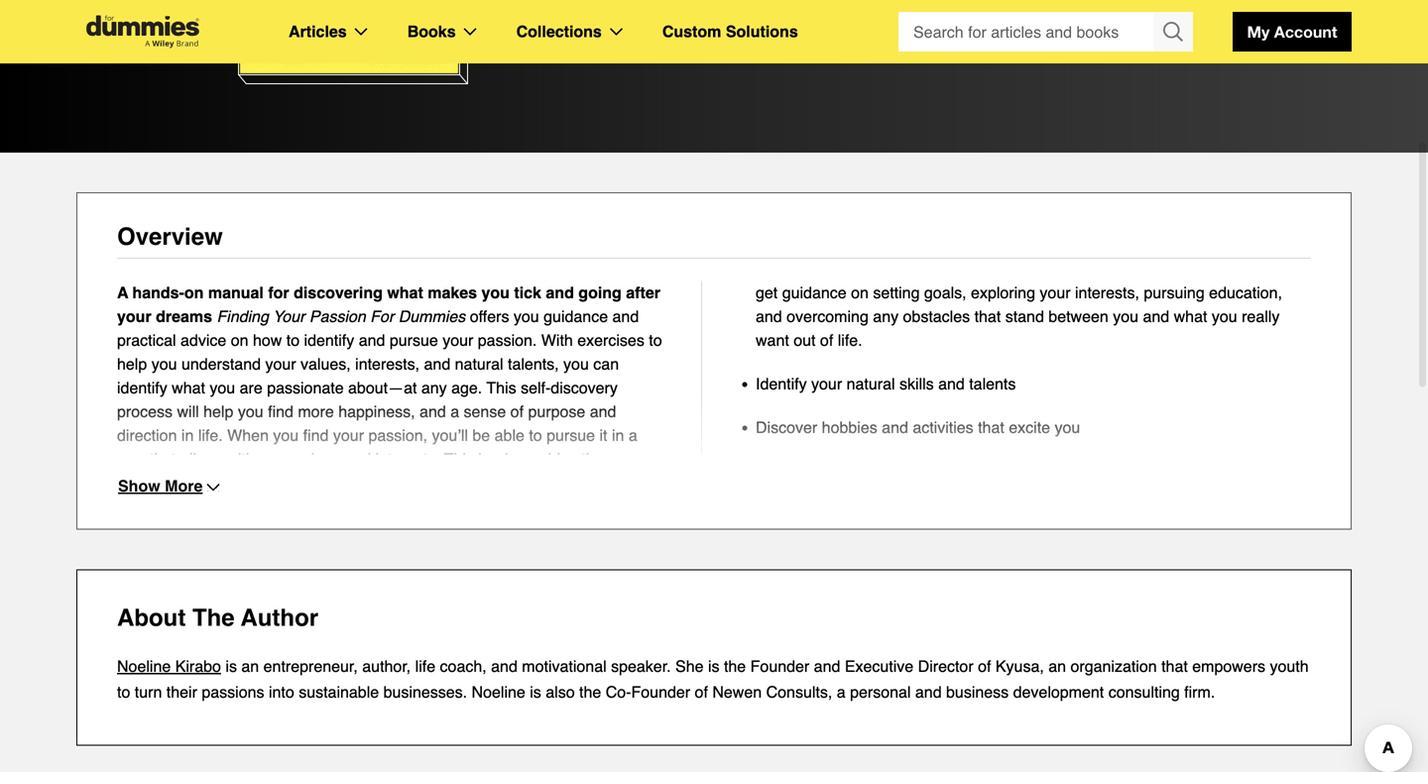 Task type: describe. For each thing, give the bounding box(es) containing it.
consulting
[[1108, 683, 1180, 702]]

passions
[[202, 683, 264, 702]]

the right the "in"
[[437, 474, 459, 492]]

coach,
[[440, 657, 487, 676]]

motivation,
[[117, 474, 194, 492]]

purpose
[[528, 403, 585, 421]]

get guidance on setting goals, exploring your interests, pursuing education, and overcoming any obstacles that stand between you and what you really want out of life.
[[756, 284, 1282, 350]]

with
[[226, 450, 255, 469]]

overcoming
[[787, 307, 869, 326]]

is an entrepreneur, author, life coach, and motivational speaker. she is the founder and executive director of kyusa, an organization that empowers youth to turn their passions into sustainable businesses. noeline is also the co-founder of newen consults, a personal and business development consulting firm.
[[117, 657, 1309, 702]]

education,
[[1209, 284, 1282, 302]]

on for guidance
[[851, 284, 869, 302]]

2 an from the left
[[1048, 657, 1066, 676]]

youth
[[1270, 657, 1309, 676]]

for
[[268, 284, 289, 302]]

1 vertical spatial identify
[[117, 379, 167, 397]]

the down it
[[582, 450, 604, 469]]

1 horizontal spatial is
[[530, 683, 541, 702]]

you down tick
[[514, 307, 539, 326]]

it
[[599, 426, 607, 445]]

exploring
[[971, 284, 1035, 302]]

after
[[626, 284, 660, 302]]

you right when
[[273, 426, 299, 445]]

your inside a hands-on manual for discovering what makes you tick and going after your dreams
[[117, 307, 151, 326]]

passion
[[309, 307, 366, 326]]

what inside a hands-on manual for discovering what makes you tick and going after your dreams
[[387, 284, 423, 302]]

between
[[1049, 307, 1108, 326]]

goals,
[[924, 284, 967, 302]]

practical
[[117, 331, 176, 350]]

setting
[[873, 284, 920, 302]]

passion,
[[368, 426, 427, 445]]

you right the excite
[[1055, 418, 1080, 437]]

inspiration,
[[225, 474, 301, 492]]

0 horizontal spatial founder
[[631, 683, 690, 702]]

on inside 'offers you guidance and practical advice on how to identify and pursue your passion. with exercises to help you understand your values, interests, and natural talents, you can identify what you are passionate about—at any age. this self-discovery process will help you find more happiness, and a sense of purpose and direction in life. when you find your passion, you'll be able to pursue it in a way that aligns with your values and interests. this book provides the motivation, the inspiration, and the how-to. in the friendly dummies style you know and love, you'll'
[[231, 331, 248, 350]]

when
[[227, 426, 269, 445]]

1 an from the left
[[241, 657, 259, 676]]

account
[[1274, 22, 1337, 41]]

interests, inside 'offers you guidance and practical advice on how to identify and pursue your passion. with exercises to help you understand your values, interests, and natural talents, you can identify what you are passionate about—at any age. this self-discovery process will help you find more happiness, and a sense of purpose and direction in life. when you find your passion, you'll be able to pursue it in a way that aligns with your values and interests. this book provides the motivation, the inspiration, and the how-to. in the friendly dummies style you know and love, you'll'
[[355, 355, 420, 373]]

the up the love, at the bottom left of page
[[198, 474, 220, 492]]

values
[[294, 450, 340, 469]]

the left co-
[[579, 683, 601, 702]]

direction
[[117, 426, 177, 445]]

exercises
[[577, 331, 644, 350]]

you down understand
[[210, 379, 235, 397]]

0 horizontal spatial pursue
[[390, 331, 438, 350]]

can
[[593, 355, 619, 373]]

way
[[117, 450, 145, 469]]

about—at
[[348, 379, 417, 397]]

speaker.
[[611, 657, 671, 676]]

your up inspiration, at the left bottom
[[259, 450, 290, 469]]

2 in from the left
[[612, 426, 624, 445]]

1 vertical spatial find
[[303, 426, 329, 445]]

that inside get guidance on setting goals, exploring your interests, pursuing education, and overcoming any obstacles that stand between you and what you really want out of life.
[[974, 307, 1001, 326]]

of down she
[[695, 683, 708, 702]]

know
[[117, 498, 154, 516]]

stand
[[1005, 307, 1044, 326]]

love,
[[189, 498, 223, 516]]

what inside 'offers you guidance and practical advice on how to identify and pursue your passion. with exercises to help you understand your values, interests, and natural talents, you can identify what you are passionate about—at any age. this self-discovery process will help you find more happiness, and a sense of purpose and direction in life. when you find your passion, you'll be able to pursue it in a way that aligns with your values and interests. this book provides the motivation, the inspiration, and the how-to. in the friendly dummies style you know and love, you'll'
[[172, 379, 205, 397]]

friendly
[[464, 474, 515, 492]]

into
[[269, 683, 294, 702]]

1 horizontal spatial founder
[[750, 657, 809, 676]]

understand
[[181, 355, 261, 373]]

open collections list image
[[610, 28, 623, 36]]

1 horizontal spatial pursue
[[547, 426, 595, 445]]

business
[[946, 683, 1009, 702]]

turn
[[135, 683, 162, 702]]

you down practical
[[151, 355, 177, 373]]

also
[[546, 683, 575, 702]]

skills
[[899, 375, 934, 393]]

a inside is an entrepreneur, author, life coach, and motivational speaker. she is the founder and executive director of kyusa, an organization that empowers youth to turn their passions into sustainable businesses. noeline is also the co-founder of newen consults, a personal and business development consulting firm.
[[837, 683, 846, 702]]

your down offers
[[442, 331, 473, 350]]

manual
[[208, 284, 264, 302]]

development
[[1013, 683, 1104, 702]]

discover hobbies and activities that excite you
[[756, 418, 1080, 437]]

and inside a hands-on manual for discovering what makes you tick and going after your dreams
[[546, 284, 574, 302]]

to right exercises
[[649, 331, 662, 350]]

life
[[415, 657, 435, 676]]

kirabo
[[175, 657, 221, 676]]

what inside get guidance on setting goals, exploring your interests, pursuing education, and overcoming any obstacles that stand between you and what you really want out of life.
[[1174, 307, 1207, 326]]

0 vertical spatial identify
[[304, 331, 354, 350]]

you inside a hands-on manual for discovering what makes you tick and going after your dreams
[[481, 284, 510, 302]]

you right style
[[628, 474, 653, 492]]

show more
[[118, 477, 203, 495]]

you down the are
[[238, 403, 263, 421]]

your inside get guidance on setting goals, exploring your interests, pursuing education, and overcoming any obstacles that stand between you and what you really want out of life.
[[1040, 284, 1071, 302]]

want
[[756, 331, 789, 350]]

collections
[[516, 22, 602, 41]]

of up business
[[978, 657, 991, 676]]

to right able
[[529, 426, 542, 445]]

passionate
[[267, 379, 344, 397]]

offers you guidance and practical advice on how to identify and pursue your passion. with exercises to help you understand your values, interests, and natural talents, you can identify what you are passionate about—at any age. this self-discovery process will help you find more happiness, and a sense of purpose and direction in life. when you find your passion, you'll be able to pursue it in a way that aligns with your values and interests. this book provides the motivation, the inspiration, and the how-to. in the friendly dummies style you know and love, you'll
[[117, 307, 662, 516]]

interests.
[[375, 450, 440, 469]]

values,
[[300, 355, 351, 373]]

finding your passion for dummies book cover image
[[238, 0, 460, 75]]

guidance inside 'offers you guidance and practical advice on how to identify and pursue your passion. with exercises to help you understand your values, interests, and natural talents, you can identify what you are passionate about—at any age. this self-discovery process will help you find more happiness, and a sense of purpose and direction in life. when you find your passion, you'll be able to pursue it in a way that aligns with your values and interests. this book provides the motivation, the inspiration, and the how-to. in the friendly dummies style you know and love, you'll'
[[544, 307, 608, 326]]

logo image
[[76, 15, 209, 48]]

a
[[117, 284, 128, 302]]

in
[[420, 474, 433, 492]]

style
[[591, 474, 623, 492]]

the left how-
[[337, 474, 359, 492]]

1 vertical spatial help
[[203, 403, 233, 421]]

organization
[[1071, 657, 1157, 676]]

empowers
[[1192, 657, 1265, 676]]

custom solutions link
[[662, 19, 798, 45]]

1 vertical spatial you'll
[[227, 498, 263, 516]]

show
[[118, 477, 160, 495]]

newen
[[712, 683, 762, 702]]

books
[[407, 22, 456, 41]]

noeline inside is an entrepreneur, author, life coach, and motivational speaker. she is the founder and executive director of kyusa, an organization that empowers youth to turn their passions into sustainable businesses. noeline is also the co-founder of newen consults, a personal and business development consulting firm.
[[472, 683, 525, 702]]

activities
[[913, 418, 974, 437]]

motivational
[[522, 657, 607, 676]]

solutions
[[726, 22, 798, 41]]

dummies inside 'offers you guidance and practical advice on how to identify and pursue your passion. with exercises to help you understand your values, interests, and natural talents, you can identify what you are passionate about—at any age. this self-discovery process will help you find more happiness, and a sense of purpose and direction in life. when you find your passion, you'll be able to pursue it in a way that aligns with your values and interests. this book provides the motivation, the inspiration, and the how-to. in the friendly dummies style you know and love, you'll'
[[519, 474, 586, 492]]

your down how
[[265, 355, 296, 373]]



Task type: vqa. For each thing, say whether or not it's contained in the screenshot.
Upload for Upload audio files for podcasting, or video files for video publishing. Even upload files like PDFs or Microsoft Word documents to provide downloadable content, like e-books or manuals.
no



Task type: locate. For each thing, give the bounding box(es) containing it.
0 vertical spatial dummies
[[398, 307, 465, 326]]

0 horizontal spatial life.
[[198, 426, 223, 445]]

you right the between
[[1113, 307, 1138, 326]]

any left age.
[[421, 379, 447, 397]]

talents
[[969, 375, 1016, 393]]

you'll down inspiration, at the left bottom
[[227, 498, 263, 516]]

find down the more
[[303, 426, 329, 445]]

an up 'passions'
[[241, 657, 259, 676]]

a hands-on manual for discovering what makes you tick and going after your dreams
[[117, 284, 660, 326]]

how-
[[363, 474, 397, 492]]

offers
[[470, 307, 509, 326]]

1 horizontal spatial life.
[[838, 331, 862, 350]]

identify up process
[[117, 379, 167, 397]]

passion.
[[478, 331, 537, 350]]

help down practical
[[117, 355, 147, 373]]

about
[[117, 604, 186, 632]]

be
[[472, 426, 490, 445]]

1 horizontal spatial in
[[612, 426, 624, 445]]

0 vertical spatial help
[[117, 355, 147, 373]]

0 horizontal spatial any
[[421, 379, 447, 397]]

noeline down coach,
[[472, 683, 525, 702]]

of right out
[[820, 331, 833, 350]]

your up the between
[[1040, 284, 1071, 302]]

2 horizontal spatial a
[[837, 683, 846, 702]]

2 horizontal spatial what
[[1174, 307, 1207, 326]]

the up newen
[[724, 657, 746, 676]]

entrepreneur,
[[263, 657, 358, 676]]

pursue down for
[[390, 331, 438, 350]]

this
[[486, 379, 516, 397], [444, 450, 474, 469]]

this up sense
[[486, 379, 516, 397]]

0 horizontal spatial find
[[268, 403, 293, 421]]

on inside get guidance on setting goals, exploring your interests, pursuing education, and overcoming any obstacles that stand between you and what you really want out of life.
[[851, 284, 869, 302]]

is left also
[[530, 683, 541, 702]]

to
[[286, 331, 300, 350], [649, 331, 662, 350], [529, 426, 542, 445], [117, 683, 130, 702]]

natural left skills
[[847, 375, 895, 393]]

aligns
[[181, 450, 222, 469]]

interests, up about—at
[[355, 355, 420, 373]]

help right will
[[203, 403, 233, 421]]

get
[[756, 284, 778, 302]]

1 vertical spatial this
[[444, 450, 474, 469]]

0 vertical spatial find
[[268, 403, 293, 421]]

0 horizontal spatial is
[[226, 657, 237, 676]]

discovery
[[551, 379, 618, 397]]

0 vertical spatial a
[[450, 403, 459, 421]]

pursue down purpose
[[547, 426, 595, 445]]

you up offers
[[481, 284, 510, 302]]

the
[[582, 450, 604, 469], [198, 474, 220, 492], [337, 474, 359, 492], [437, 474, 459, 492], [724, 657, 746, 676], [579, 683, 601, 702]]

to left the turn
[[117, 683, 130, 702]]

group
[[898, 12, 1193, 52]]

1 vertical spatial pursue
[[547, 426, 595, 445]]

founder up the consults,
[[750, 657, 809, 676]]

is right she
[[708, 657, 719, 676]]

find down passionate
[[268, 403, 293, 421]]

1 vertical spatial dummies
[[519, 474, 586, 492]]

interests, up the between
[[1075, 284, 1139, 302]]

0 vertical spatial what
[[387, 284, 423, 302]]

0 horizontal spatial guidance
[[544, 307, 608, 326]]

Search for articles and books text field
[[898, 12, 1155, 52]]

guidance inside get guidance on setting goals, exploring your interests, pursuing education, and overcoming any obstacles that stand between you and what you really want out of life.
[[782, 284, 847, 302]]

an up development
[[1048, 657, 1066, 676]]

to.
[[397, 474, 415, 492]]

life. inside 'offers you guidance and practical advice on how to identify and pursue your passion. with exercises to help you understand your values, interests, and natural talents, you can identify what you are passionate about—at any age. this self-discovery process will help you find more happiness, and a sense of purpose and direction in life. when you find your passion, you'll be able to pursue it in a way that aligns with your values and interests. this book provides the motivation, the inspiration, and the how-to. in the friendly dummies style you know and love, you'll'
[[198, 426, 223, 445]]

natural up age.
[[455, 355, 503, 373]]

0 vertical spatial noeline
[[117, 657, 171, 676]]

out
[[794, 331, 816, 350]]

find
[[268, 403, 293, 421], [303, 426, 329, 445]]

pursue
[[390, 331, 438, 350], [547, 426, 595, 445]]

on up dreams
[[184, 284, 204, 302]]

sustainable
[[299, 683, 379, 702]]

1 vertical spatial natural
[[847, 375, 895, 393]]

you'll left be
[[432, 426, 468, 445]]

in right it
[[612, 426, 624, 445]]

natural inside 'offers you guidance and practical advice on how to identify and pursue your passion. with exercises to help you understand your values, interests, and natural talents, you can identify what you are passionate about—at any age. this self-discovery process will help you find more happiness, and a sense of purpose and direction in life. when you find your passion, you'll be able to pursue it in a way that aligns with your values and interests. this book provides the motivation, the inspiration, and the how-to. in the friendly dummies style you know and love, you'll'
[[455, 355, 503, 373]]

that
[[974, 307, 1001, 326], [978, 418, 1004, 437], [150, 450, 176, 469], [1161, 657, 1188, 676]]

natural
[[455, 355, 503, 373], [847, 375, 895, 393]]

0 horizontal spatial help
[[117, 355, 147, 373]]

sense
[[464, 403, 506, 421]]

guidance up with
[[544, 307, 608, 326]]

1 vertical spatial what
[[1174, 307, 1207, 326]]

of up able
[[510, 403, 524, 421]]

guidance
[[782, 284, 847, 302], [544, 307, 608, 326]]

1 horizontal spatial help
[[203, 403, 233, 421]]

to inside is an entrepreneur, author, life coach, and motivational speaker. she is the founder and executive director of kyusa, an organization that empowers youth to turn their passions into sustainable businesses. noeline is also the co-founder of newen consults, a personal and business development consulting firm.
[[117, 683, 130, 702]]

this down be
[[444, 450, 474, 469]]

0 vertical spatial founder
[[750, 657, 809, 676]]

0 horizontal spatial an
[[241, 657, 259, 676]]

you down education,
[[1212, 307, 1237, 326]]

1 horizontal spatial any
[[873, 307, 899, 326]]

guidance up the overcoming at the right top
[[782, 284, 847, 302]]

you
[[481, 284, 510, 302], [514, 307, 539, 326], [1113, 307, 1138, 326], [1212, 307, 1237, 326], [151, 355, 177, 373], [563, 355, 589, 373], [210, 379, 235, 397], [238, 403, 263, 421], [1055, 418, 1080, 437], [273, 426, 299, 445], [628, 474, 653, 492]]

open book categories image
[[464, 28, 477, 36]]

0 horizontal spatial a
[[450, 403, 459, 421]]

0 horizontal spatial noeline
[[117, 657, 171, 676]]

book
[[478, 450, 513, 469]]

life. inside get guidance on setting goals, exploring your interests, pursuing education, and overcoming any obstacles that stand between you and what you really want out of life.
[[838, 331, 862, 350]]

with
[[541, 331, 573, 350]]

1 horizontal spatial on
[[231, 331, 248, 350]]

a
[[450, 403, 459, 421], [629, 426, 637, 445], [837, 683, 846, 702]]

your right "identify" on the right of page
[[811, 375, 842, 393]]

1 horizontal spatial noeline
[[472, 683, 525, 702]]

show more button
[[117, 474, 220, 499]]

self-
[[521, 379, 551, 397]]

1 horizontal spatial what
[[387, 284, 423, 302]]

are
[[240, 379, 263, 397]]

1 in from the left
[[181, 426, 194, 445]]

in down will
[[181, 426, 194, 445]]

1 vertical spatial founder
[[631, 683, 690, 702]]

1 vertical spatial a
[[629, 426, 637, 445]]

founder
[[750, 657, 809, 676], [631, 683, 690, 702]]

of inside 'offers you guidance and practical advice on how to identify and pursue your passion. with exercises to help you understand your values, interests, and natural talents, you can identify what you are passionate about—at any age. this self-discovery process will help you find more happiness, and a sense of purpose and direction in life. when you find your passion, you'll be able to pursue it in a way that aligns with your values and interests. this book provides the motivation, the inspiration, and the how-to. in the friendly dummies style you know and love, you'll'
[[510, 403, 524, 421]]

1 horizontal spatial identify
[[304, 331, 354, 350]]

on down finding
[[231, 331, 248, 350]]

your down a
[[117, 307, 151, 326]]

going
[[578, 284, 622, 302]]

of inside get guidance on setting goals, exploring your interests, pursuing education, and overcoming any obstacles that stand between you and what you really want out of life.
[[820, 331, 833, 350]]

0 vertical spatial guidance
[[782, 284, 847, 302]]

0 horizontal spatial what
[[172, 379, 205, 397]]

0 vertical spatial interests,
[[1075, 284, 1139, 302]]

will
[[177, 403, 199, 421]]

hobbies
[[822, 418, 877, 437]]

0 vertical spatial any
[[873, 307, 899, 326]]

0 horizontal spatial dummies
[[398, 307, 465, 326]]

1 vertical spatial noeline
[[472, 683, 525, 702]]

0 horizontal spatial identify
[[117, 379, 167, 397]]

1 vertical spatial interests,
[[355, 355, 420, 373]]

0 vertical spatial life.
[[838, 331, 862, 350]]

what up for
[[387, 284, 423, 302]]

interests, inside get guidance on setting goals, exploring your interests, pursuing education, and overcoming any obstacles that stand between you and what you really want out of life.
[[1075, 284, 1139, 302]]

0 horizontal spatial interests,
[[355, 355, 420, 373]]

1 horizontal spatial you'll
[[432, 426, 468, 445]]

and
[[546, 284, 574, 302], [612, 307, 639, 326], [756, 307, 782, 326], [1143, 307, 1169, 326], [359, 331, 385, 350], [424, 355, 450, 373], [938, 375, 965, 393], [420, 403, 446, 421], [590, 403, 616, 421], [882, 418, 908, 437], [345, 450, 371, 469], [306, 474, 332, 492], [158, 498, 185, 516], [491, 657, 518, 676], [814, 657, 840, 676], [915, 683, 942, 702]]

0 horizontal spatial natural
[[455, 355, 503, 373]]

that left the excite
[[978, 418, 1004, 437]]

on inside a hands-on manual for discovering what makes you tick and going after your dreams
[[184, 284, 204, 302]]

businesses.
[[383, 683, 467, 702]]

pursuing
[[1144, 284, 1205, 302]]

noeline kirabo
[[117, 657, 221, 676]]

0 vertical spatial this
[[486, 379, 516, 397]]

advice
[[181, 331, 226, 350]]

to down the your in the left of the page
[[286, 331, 300, 350]]

that inside 'offers you guidance and practical advice on how to identify and pursue your passion. with exercises to help you understand your values, interests, and natural talents, you can identify what you are passionate about—at any age. this self-discovery process will help you find more happiness, and a sense of purpose and direction in life. when you find your passion, you'll be able to pursue it in a way that aligns with your values and interests. this book provides the motivation, the inspiration, and the how-to. in the friendly dummies style you know and love, you'll'
[[150, 450, 176, 469]]

life. up aligns
[[198, 426, 223, 445]]

0 horizontal spatial on
[[184, 284, 204, 302]]

founder down speaker.
[[631, 683, 690, 702]]

an
[[241, 657, 259, 676], [1048, 657, 1066, 676]]

what up will
[[172, 379, 205, 397]]

dreams
[[156, 307, 212, 326]]

your
[[273, 307, 305, 326]]

1 vertical spatial guidance
[[544, 307, 608, 326]]

finding
[[217, 307, 269, 326]]

a left personal
[[837, 683, 846, 702]]

2 vertical spatial a
[[837, 683, 846, 702]]

1 horizontal spatial an
[[1048, 657, 1066, 676]]

is up 'passions'
[[226, 657, 237, 676]]

1 horizontal spatial natural
[[847, 375, 895, 393]]

1 horizontal spatial interests,
[[1075, 284, 1139, 302]]

a down age.
[[450, 403, 459, 421]]

age.
[[451, 379, 482, 397]]

of
[[820, 331, 833, 350], [510, 403, 524, 421], [978, 657, 991, 676], [695, 683, 708, 702]]

a right it
[[629, 426, 637, 445]]

your
[[1040, 284, 1071, 302], [117, 307, 151, 326], [442, 331, 473, 350], [265, 355, 296, 373], [811, 375, 842, 393], [333, 426, 364, 445], [259, 450, 290, 469]]

obstacles
[[903, 307, 970, 326]]

life. down the overcoming at the right top
[[838, 331, 862, 350]]

noeline up the turn
[[117, 657, 171, 676]]

what down pursuing
[[1174, 307, 1207, 326]]

your down happiness, on the left of page
[[333, 426, 364, 445]]

2 horizontal spatial is
[[708, 657, 719, 676]]

0 vertical spatial pursue
[[390, 331, 438, 350]]

my account link
[[1233, 12, 1352, 52]]

any inside 'offers you guidance and practical advice on how to identify and pursue your passion. with exercises to help you understand your values, interests, and natural talents, you can identify what you are passionate about—at any age. this self-discovery process will help you find more happiness, and a sense of purpose and direction in life. when you find your passion, you'll be able to pursue it in a way that aligns with your values and interests. this book provides the motivation, the inspiration, and the how-to. in the friendly dummies style you know and love, you'll'
[[421, 379, 447, 397]]

1 vertical spatial any
[[421, 379, 447, 397]]

you'll
[[432, 426, 468, 445], [227, 498, 263, 516]]

identify up values, at the left top of page
[[304, 331, 354, 350]]

that inside is an entrepreneur, author, life coach, and motivational speaker. she is the founder and executive director of kyusa, an organization that empowers youth to turn their passions into sustainable businesses. noeline is also the co-founder of newen consults, a personal and business development consulting firm.
[[1161, 657, 1188, 676]]

happiness,
[[338, 403, 415, 421]]

you up discovery
[[563, 355, 589, 373]]

identify your natural skills and talents
[[756, 375, 1016, 393]]

open article categories image
[[355, 28, 368, 36]]

co-
[[606, 683, 631, 702]]

1 horizontal spatial a
[[629, 426, 637, 445]]

hands-
[[132, 284, 184, 302]]

identify
[[304, 331, 354, 350], [117, 379, 167, 397]]

noeline
[[117, 657, 171, 676], [472, 683, 525, 702]]

how
[[253, 331, 282, 350]]

more
[[165, 477, 203, 495]]

finding your passion for dummies
[[217, 307, 465, 326]]

dummies down provides
[[519, 474, 586, 492]]

that up motivation,
[[150, 450, 176, 469]]

1 horizontal spatial this
[[486, 379, 516, 397]]

is
[[226, 657, 237, 676], [708, 657, 719, 676], [530, 683, 541, 702]]

2 horizontal spatial on
[[851, 284, 869, 302]]

0 horizontal spatial you'll
[[227, 498, 263, 516]]

1 horizontal spatial dummies
[[519, 474, 586, 492]]

for
[[370, 307, 394, 326]]

2 vertical spatial what
[[172, 379, 205, 397]]

overview
[[117, 223, 223, 250]]

discover
[[756, 418, 817, 437]]

interests,
[[1075, 284, 1139, 302], [355, 355, 420, 373]]

1 horizontal spatial find
[[303, 426, 329, 445]]

provides
[[517, 450, 577, 469]]

makes
[[428, 284, 477, 302]]

0 vertical spatial natural
[[455, 355, 503, 373]]

any down setting
[[873, 307, 899, 326]]

any inside get guidance on setting goals, exploring your interests, pursuing education, and overcoming any obstacles that stand between you and what you really want out of life.
[[873, 307, 899, 326]]

dummies down "makes"
[[398, 307, 465, 326]]

author,
[[362, 657, 411, 676]]

1 vertical spatial life.
[[198, 426, 223, 445]]

on left setting
[[851, 284, 869, 302]]

on for hands-
[[184, 284, 204, 302]]

excite
[[1009, 418, 1050, 437]]

more
[[298, 403, 334, 421]]

articles
[[289, 22, 347, 41]]

0 horizontal spatial this
[[444, 450, 474, 469]]

tick
[[514, 284, 541, 302]]

0 vertical spatial you'll
[[432, 426, 468, 445]]

0 horizontal spatial in
[[181, 426, 194, 445]]

that up firm.
[[1161, 657, 1188, 676]]

1 horizontal spatial guidance
[[782, 284, 847, 302]]

that down exploring
[[974, 307, 1001, 326]]



